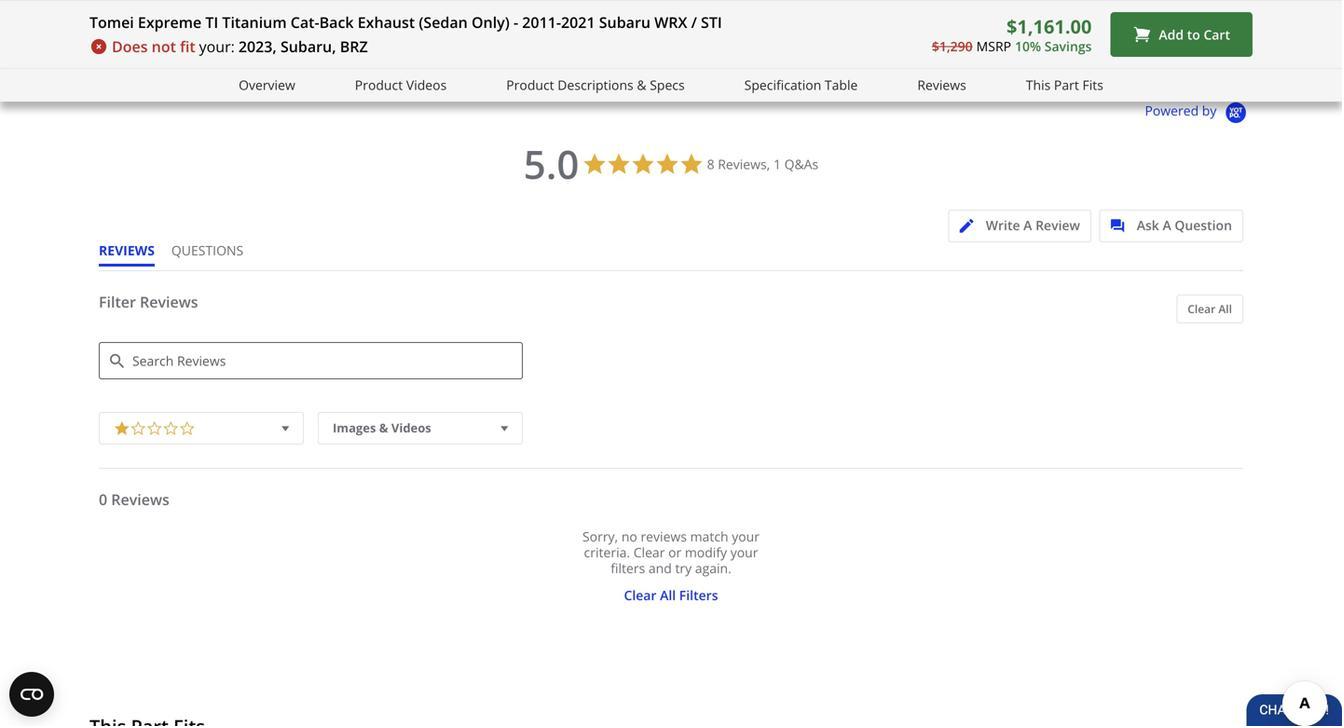 Task type: vqa. For each thing, say whether or not it's contained in the screenshot.
first
no



Task type: locate. For each thing, give the bounding box(es) containing it.
1 vertical spatial videos
[[391, 419, 431, 436]]

olm right heat
[[676, 14, 702, 31]]

1 empty star image from the left
[[130, 418, 146, 437]]

0 vertical spatial &
[[637, 76, 646, 94]]

7 star image from the left
[[1212, 33, 1226, 47]]

oil
[[263, 14, 279, 31], [392, 14, 408, 31]]

reviews
[[641, 528, 687, 545]]

product for product descriptions & specs
[[506, 76, 554, 94]]

add to cart
[[1159, 25, 1230, 43]]

a right ask
[[1163, 216, 1171, 234]]

1 product from the left
[[355, 76, 403, 94]]

does
[[112, 36, 148, 56]]

1 vertical spatial all
[[660, 586, 676, 604]]

0 horizontal spatial &
[[379, 419, 388, 436]]

-
[[514, 12, 518, 32], [443, 14, 447, 31]]

1
[[774, 155, 781, 173]]

clear
[[1188, 301, 1216, 316], [634, 543, 665, 561], [624, 586, 657, 604]]

write
[[986, 216, 1020, 234]]

oe
[[1241, 14, 1257, 31]]

2 3 total reviews element from the left
[[1212, 31, 1342, 47]]

reviews
[[99, 241, 155, 259]]

5 star image from the left
[[1047, 33, 1061, 47]]

not
[[152, 36, 176, 56]]

1 horizontal spatial 3 total reviews element
[[1212, 31, 1342, 47]]

0 horizontal spatial all
[[660, 586, 676, 604]]

1 horizontal spatial olm
[[1212, 14, 1238, 31]]

fumoto quick engine oil drain valve... link
[[140, 0, 355, 31]]

dialog image
[[1111, 219, 1134, 233]]

1 vertical spatial filter
[[99, 292, 136, 312]]

& left specs
[[637, 76, 646, 94]]

1 horizontal spatial &
[[637, 76, 646, 94]]

1 horizontal spatial style
[[1261, 14, 1288, 31]]

all inside button
[[1219, 301, 1232, 316]]

ngk laser iridium stock heat range...
[[497, 14, 711, 31]]

tab list
[[99, 241, 260, 270]]

1 olm from the left
[[676, 14, 702, 31]]

- left laser
[[514, 12, 518, 32]]

table
[[825, 76, 858, 94]]

part
[[1054, 76, 1079, 94]]

olm left oe
[[1212, 14, 1238, 31]]

brz
[[340, 36, 368, 56]]

0 vertical spatial reviews
[[917, 76, 966, 94]]

2011-
[[522, 12, 561, 32]]

does not fit your: 2023, subaru, brz
[[112, 36, 368, 56]]

clear down question on the right of the page
[[1188, 301, 1216, 316]]

filter reviews heading
[[99, 292, 1243, 328]]

olm for olm jdm precision led lift gate...
[[676, 14, 702, 31]]

a for write
[[1024, 216, 1032, 234]]

reviews inside filter reviews heading
[[140, 292, 198, 312]]

Images & Videos Filter field
[[318, 412, 523, 445]]

rating element
[[99, 412, 304, 445]]

ngk
[[497, 14, 522, 31]]

empty star image
[[130, 418, 146, 437], [146, 418, 163, 437], [163, 418, 179, 437]]

0 vertical spatial all
[[1219, 301, 1232, 316]]

ask a question button
[[1099, 210, 1243, 242]]

0 horizontal spatial filter
[[99, 292, 136, 312]]

this part fits link
[[1026, 75, 1103, 96]]

0 horizontal spatial product
[[355, 76, 403, 94]]

tomei
[[89, 12, 134, 32]]

2015-
[[450, 14, 481, 31]]

0 horizontal spatial down triangle image
[[277, 418, 294, 438]]

- left 2015-
[[443, 14, 447, 31]]

Rating Filter field
[[99, 412, 304, 445]]

sorry,
[[583, 528, 618, 545]]

olm oe style rain guar link
[[1212, 0, 1342, 31]]

a right write
[[1024, 216, 1032, 234]]

star image
[[140, 33, 154, 47], [154, 33, 168, 47], [346, 33, 360, 47], [360, 33, 374, 47], [1047, 33, 1061, 47], [1075, 33, 1089, 47], [1212, 33, 1226, 47]]

reviews,
[[718, 155, 770, 173]]

heat
[[637, 14, 663, 31]]

cat-
[[291, 12, 319, 32]]

product descriptions & specs
[[506, 76, 685, 94]]

filter inside filter reviews heading
[[99, 292, 136, 312]]

product down laser
[[506, 76, 554, 94]]

tab list containing reviews
[[99, 241, 260, 270]]

by
[[1202, 101, 1217, 119]]

0 horizontal spatial jdm
[[705, 14, 728, 31]]

jdm right facelift
[[1139, 14, 1162, 31]]

clear down filters
[[624, 586, 657, 604]]

2 empty star image from the left
[[146, 418, 163, 437]]

questions
[[171, 241, 243, 259]]

3 total reviews element for iridium
[[497, 31, 646, 47]]

0 horizontal spatial 3 total reviews element
[[497, 31, 646, 47]]

1 3 total reviews element from the left
[[497, 31, 646, 47]]

1 star image from the left
[[140, 33, 154, 47]]

videos down the 9 total reviews 'element'
[[406, 76, 447, 94]]

1 down triangle image from the left
[[277, 418, 294, 438]]

1 horizontal spatial a
[[1163, 216, 1171, 234]]

3 total reviews element for style
[[1212, 31, 1342, 47]]

2024...
[[481, 14, 519, 31]]

0 horizontal spatial olm
[[676, 14, 702, 31]]

clear all button
[[1177, 295, 1243, 323]]

1 jdm from the left
[[705, 14, 728, 31]]

2 olm from the left
[[1212, 14, 1238, 31]]

reviews down $1,290
[[917, 76, 966, 94]]

1 style from the left
[[1165, 14, 1192, 31]]

2 style from the left
[[1261, 14, 1288, 31]]

stock
[[603, 14, 633, 31]]

clear inside button
[[1188, 301, 1216, 316]]

1 vertical spatial clear
[[634, 543, 665, 561]]

1 vertical spatial &
[[379, 419, 388, 436]]

subispeed
[[1033, 14, 1093, 31]]

1 horizontal spatial product
[[506, 76, 554, 94]]

product down brz
[[355, 76, 403, 94]]

0 horizontal spatial style
[[1165, 14, 1192, 31]]

1 horizontal spatial subaru
[[599, 12, 651, 32]]

style
[[1165, 14, 1192, 31], [1261, 14, 1288, 31]]

reviews down questions
[[140, 292, 198, 312]]

1 horizontal spatial filter
[[411, 14, 440, 31]]

2 down triangle image from the left
[[496, 418, 513, 438]]

sorry, no reviews match your criteria. clear or modify your filters and try again. clear all filters
[[583, 528, 760, 604]]

0 horizontal spatial a
[[1024, 216, 1032, 234]]

0 horizontal spatial oil
[[263, 14, 279, 31]]

reviews for filter reviews
[[140, 292, 198, 312]]

8 reviews, 1 q&as
[[707, 155, 819, 173]]

style left drl
[[1165, 14, 1192, 31]]

0 vertical spatial filter
[[411, 14, 440, 31]]

1 oil from the left
[[263, 14, 279, 31]]

sti
[[701, 12, 722, 32]]

a
[[1024, 216, 1032, 234], [1163, 216, 1171, 234]]

down triangle image
[[277, 418, 294, 438], [496, 418, 513, 438]]

laser
[[526, 14, 556, 31]]

olm oe style rain guar
[[1212, 14, 1342, 31]]

modify
[[685, 543, 727, 561]]

2 vertical spatial reviews
[[111, 489, 169, 509]]

0 horizontal spatial subaru
[[318, 14, 359, 31]]

2023,
[[238, 36, 277, 56]]

Search Reviews search field
[[99, 342, 523, 379]]

wrx
[[654, 12, 687, 32]]

product for product videos
[[355, 76, 403, 94]]

2 product from the left
[[506, 76, 554, 94]]

3 star image from the left
[[346, 33, 360, 47]]

images
[[333, 419, 376, 436]]

range...
[[666, 14, 711, 31]]

videos right images
[[391, 419, 431, 436]]

powered by
[[1145, 101, 1220, 119]]

write no frame image
[[960, 219, 983, 233]]

5.0 star rating element
[[524, 137, 579, 191]]

olm jdm precision led lift gate... link
[[676, 0, 868, 31]]

olm
[[676, 14, 702, 31], [1212, 14, 1238, 31]]

1 horizontal spatial oil
[[392, 14, 408, 31]]

style right oe
[[1261, 14, 1288, 31]]

all down question on the right of the page
[[1219, 301, 1232, 316]]

clear left or
[[634, 543, 665, 561]]

subaru oem oil filter - 2015-2024...
[[318, 14, 519, 31]]

filter
[[411, 14, 440, 31], [99, 292, 136, 312]]

0 vertical spatial clear
[[1188, 301, 1216, 316]]

1 horizontal spatial down triangle image
[[496, 418, 513, 438]]

open widget image
[[9, 672, 54, 717]]

reviews right 0
[[111, 489, 169, 509]]

2 oil from the left
[[392, 14, 408, 31]]

your
[[732, 528, 760, 545], [730, 543, 758, 561]]

3 total reviews element
[[497, 31, 646, 47], [1212, 31, 1342, 47]]

1 horizontal spatial all
[[1219, 301, 1232, 316]]

star image
[[168, 33, 182, 47], [182, 33, 196, 47], [196, 33, 210, 47], [318, 33, 332, 47], [332, 33, 346, 47], [1033, 33, 1047, 47], [1061, 33, 1075, 47], [114, 418, 130, 437]]

1 horizontal spatial jdm
[[1139, 14, 1162, 31]]

add
[[1159, 25, 1184, 43]]

1 a from the left
[[1024, 216, 1032, 234]]

& right images
[[379, 419, 388, 436]]

3 empty star image from the left
[[163, 418, 179, 437]]

your:
[[199, 36, 235, 56]]

criteria.
[[584, 543, 630, 561]]

1 vertical spatial reviews
[[140, 292, 198, 312]]

magnifying glass image
[[110, 354, 124, 368]]

write a review
[[986, 216, 1080, 234]]

drl
[[1195, 14, 1218, 31]]

all down and
[[660, 586, 676, 604]]

filters
[[611, 559, 645, 577]]

$1,290
[[932, 37, 973, 55]]

jdm right /
[[705, 14, 728, 31]]

2 a from the left
[[1163, 216, 1171, 234]]



Task type: describe. For each thing, give the bounding box(es) containing it.
or
[[668, 543, 682, 561]]

clear all filters link
[[617, 586, 725, 604]]

add to cart button
[[1110, 12, 1253, 57]]

subispeed facelift jdm style drl +... link
[[1033, 0, 1237, 31]]

2 vertical spatial clear
[[624, 586, 657, 604]]

write a review button
[[949, 210, 1091, 242]]

back
[[319, 12, 354, 32]]

overview link
[[239, 75, 295, 96]]

12 total reviews element
[[854, 31, 1003, 47]]

guar
[[1319, 14, 1342, 31]]

fit
[[180, 36, 195, 56]]

videos inside field
[[391, 419, 431, 436]]

reviews for 0 reviews
[[111, 489, 169, 509]]

4 star image from the left
[[360, 33, 374, 47]]

lift
[[811, 14, 829, 31]]

0 reviews
[[99, 489, 169, 509]]

no
[[622, 528, 637, 545]]

& inside field
[[379, 419, 388, 436]]

/
[[691, 12, 697, 32]]

specification
[[744, 76, 821, 94]]

question
[[1175, 216, 1232, 234]]

engine
[[222, 14, 260, 31]]

0
[[99, 489, 107, 509]]

overview
[[239, 76, 295, 94]]

and
[[649, 559, 672, 577]]

olm jdm precision led lift gate...
[[676, 14, 868, 31]]

clear all
[[1188, 301, 1232, 316]]

led
[[786, 14, 808, 31]]

your right 'match'
[[732, 528, 760, 545]]

$1,161.00
[[1007, 13, 1092, 39]]

only)
[[472, 12, 510, 32]]

gate...
[[832, 14, 868, 31]]

try
[[675, 559, 692, 577]]

drain
[[282, 14, 313, 31]]

(2)
[[1103, 31, 1116, 46]]

msrp
[[976, 37, 1011, 55]]

ti
[[205, 12, 218, 32]]

fumoto quick engine oil drain valve...
[[140, 14, 355, 31]]

7 total reviews element
[[140, 31, 289, 47]]

product videos
[[355, 76, 447, 94]]

2 star image from the left
[[154, 33, 168, 47]]

specification table
[[744, 76, 858, 94]]

6 star image from the left
[[1075, 33, 1089, 47]]

again.
[[695, 559, 731, 577]]

match
[[690, 528, 729, 545]]

filter reviews
[[99, 292, 198, 312]]

to
[[1187, 25, 1200, 43]]

5.0
[[524, 137, 579, 191]]

down triangle image inside the images & videos field
[[496, 418, 513, 438]]

this
[[1026, 76, 1051, 94]]

exhaust
[[358, 12, 415, 32]]

+...
[[1221, 14, 1237, 31]]

2 jdm from the left
[[1139, 14, 1162, 31]]

rain
[[1291, 14, 1315, 31]]

images & videos element
[[318, 412, 523, 445]]

q&as
[[784, 155, 819, 173]]

your right modify
[[730, 543, 758, 561]]

valve...
[[316, 14, 355, 31]]

reviews link
[[917, 75, 966, 96]]

powered by link
[[1145, 101, 1253, 125]]

subaru oem oil filter - 2015-2024... link
[[318, 0, 519, 31]]

2021
[[561, 12, 595, 32]]

savings
[[1045, 37, 1092, 55]]

titanium
[[222, 12, 287, 32]]

images & videos
[[333, 419, 431, 436]]

(sedan
[[419, 12, 468, 32]]

descriptions
[[558, 76, 634, 94]]

$1,161.00 $1,290 msrp 10% savings
[[932, 13, 1092, 55]]

fits
[[1083, 76, 1103, 94]]

cart
[[1204, 25, 1230, 43]]

0 vertical spatial videos
[[406, 76, 447, 94]]

10%
[[1015, 37, 1041, 55]]

fumoto
[[140, 14, 184, 31]]

tomei expreme ti titanium cat-back exhaust (sedan only) - 2011-2021 subaru wrx / sti
[[89, 12, 722, 32]]

oem
[[362, 14, 389, 31]]

ask
[[1137, 216, 1159, 234]]

(7)
[[210, 31, 223, 46]]

facelift
[[1096, 14, 1136, 31]]

all inside sorry, no reviews match your criteria. clear or modify your filters and try again. clear all filters
[[660, 586, 676, 604]]

subispeed facelift jdm style drl +...
[[1033, 14, 1237, 31]]

empty star image
[[179, 418, 195, 437]]

8
[[707, 155, 715, 173]]

0 horizontal spatial -
[[443, 14, 447, 31]]

filters
[[679, 586, 718, 604]]

this part fits
[[1026, 76, 1103, 94]]

filter inside subaru oem oil filter - 2015-2024... link
[[411, 14, 440, 31]]

ask a question
[[1137, 216, 1232, 234]]

2 total reviews element
[[1033, 31, 1182, 47]]

9 total reviews element
[[318, 31, 468, 47]]

product videos link
[[355, 75, 447, 96]]

subaru,
[[280, 36, 336, 56]]

review
[[1036, 216, 1080, 234]]

olm for olm oe style rain guar
[[1212, 14, 1238, 31]]

1 horizontal spatial -
[[514, 12, 518, 32]]

(12)
[[924, 31, 944, 46]]

a for ask
[[1163, 216, 1171, 234]]



